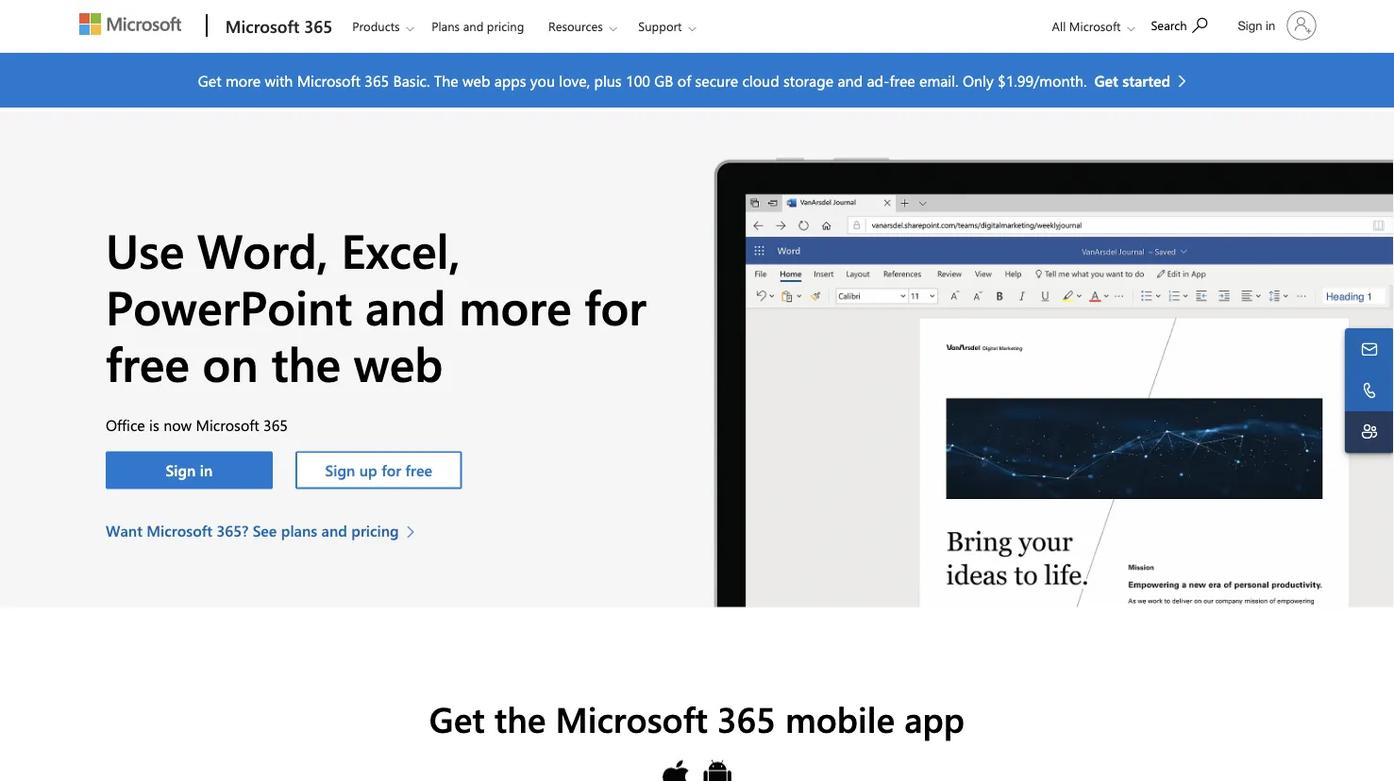 Task type: locate. For each thing, give the bounding box(es) containing it.
sign down the now
[[166, 460, 196, 481]]

microsoft right all
[[1069, 18, 1121, 34]]

sign in
[[1238, 18, 1275, 33], [166, 460, 213, 481]]

1 vertical spatial the
[[494, 695, 546, 742]]

0 horizontal spatial the
[[271, 331, 341, 394]]

1 vertical spatial free
[[106, 331, 190, 394]]

microsoft
[[225, 15, 299, 37], [1069, 18, 1121, 34], [297, 70, 360, 90], [196, 415, 259, 435], [147, 521, 212, 541], [556, 695, 708, 742]]

2 horizontal spatial sign
[[1238, 18, 1262, 33]]

1 vertical spatial in
[[200, 460, 213, 481]]

you
[[530, 70, 555, 90]]

sign
[[1238, 18, 1262, 33], [166, 460, 196, 481], [325, 460, 355, 481]]

and
[[463, 18, 484, 34], [838, 70, 863, 90], [365, 275, 446, 338], [321, 521, 347, 541]]

pricing down sign up for free link
[[351, 521, 399, 541]]

0 vertical spatial pricing
[[487, 18, 524, 34]]

basic.
[[393, 70, 430, 90]]

1 vertical spatial sign in
[[166, 460, 213, 481]]

0 vertical spatial web
[[462, 70, 490, 90]]

1 horizontal spatial more
[[459, 275, 571, 338]]

products button
[[340, 1, 429, 51]]

sign in link
[[1226, 3, 1324, 48], [106, 452, 273, 489]]

0 vertical spatial free
[[889, 70, 915, 90]]

the
[[271, 331, 341, 394], [494, 695, 546, 742]]

in
[[1266, 18, 1275, 33], [200, 460, 213, 481]]

a computer screen showing a resume being created in word on the web. image
[[697, 157, 1394, 607]]

is
[[149, 415, 159, 435]]

get for get more with microsoft 365 basic. the web apps you love, plus 100 gb of secure cloud storage and ad-free email. only $1.99/month. get started
[[198, 70, 221, 90]]

1 vertical spatial sign in link
[[106, 452, 273, 489]]

0 vertical spatial the
[[271, 331, 341, 394]]

free
[[889, 70, 915, 90], [106, 331, 190, 394], [405, 460, 432, 481]]

0 vertical spatial more
[[226, 70, 261, 90]]

use word, excel, powerpoint and more for free on the web
[[106, 218, 646, 394]]

free left email.
[[889, 70, 915, 90]]

0 vertical spatial for
[[584, 275, 646, 338]]

sign right 'search' search box
[[1238, 18, 1262, 33]]

1 vertical spatial more
[[459, 275, 571, 338]]

sign in down office is now microsoft 365
[[166, 460, 213, 481]]

1 horizontal spatial free
[[405, 460, 432, 481]]

1 horizontal spatial sign
[[325, 460, 355, 481]]

more inside the use word, excel, powerpoint and more for free on the web
[[459, 275, 571, 338]]

1 horizontal spatial in
[[1266, 18, 1275, 33]]

2 horizontal spatial get
[[1094, 70, 1118, 90]]

see
[[253, 521, 277, 541]]

365?
[[217, 521, 248, 541]]

0 horizontal spatial sign
[[166, 460, 196, 481]]

excel,
[[341, 218, 460, 281]]

search button
[[1142, 3, 1216, 45]]

2 vertical spatial free
[[405, 460, 432, 481]]

free up 'is'
[[106, 331, 190, 394]]

sign up for free link
[[295, 452, 462, 489]]

for
[[584, 275, 646, 338], [381, 460, 401, 481]]

plus
[[594, 70, 622, 90]]

for inside the use word, excel, powerpoint and more for free on the web
[[584, 275, 646, 338]]

want microsoft 365? see plans and pricing
[[106, 521, 399, 541]]

resources button
[[536, 1, 632, 51]]

0 horizontal spatial sign in
[[166, 460, 213, 481]]

365 inside 'link'
[[304, 15, 332, 37]]

get more with microsoft 365 basic. the web apps you love, plus 100 gb of secure cloud storage and ad-free email. only $1.99/month. get started
[[198, 70, 1171, 90]]

pricing
[[487, 18, 524, 34], [351, 521, 399, 541]]

free right the up
[[405, 460, 432, 481]]

0 horizontal spatial more
[[226, 70, 261, 90]]

support
[[638, 18, 682, 34]]

0 horizontal spatial free
[[106, 331, 190, 394]]

office
[[106, 415, 145, 435]]

in down office is now microsoft 365
[[200, 460, 213, 481]]

pricing up apps
[[487, 18, 524, 34]]

sign in right 'search' search box
[[1238, 18, 1275, 33]]

storage
[[783, 70, 833, 90]]

started
[[1122, 70, 1171, 90]]

more
[[226, 70, 261, 90], [459, 275, 571, 338]]

free inside the use word, excel, powerpoint and more for free on the web
[[106, 331, 190, 394]]

use
[[106, 218, 184, 281]]

cloud
[[742, 70, 779, 90]]

0 horizontal spatial get
[[198, 70, 221, 90]]

0 horizontal spatial web
[[354, 331, 443, 394]]

of
[[677, 70, 691, 90]]

web
[[462, 70, 490, 90], [354, 331, 443, 394]]

0 horizontal spatial pricing
[[351, 521, 399, 541]]

0 vertical spatial in
[[1266, 18, 1275, 33]]

all microsoft
[[1052, 18, 1121, 34]]

get
[[198, 70, 221, 90], [1094, 70, 1118, 90], [429, 695, 485, 742]]

and inside the use word, excel, powerpoint and more for free on the web
[[365, 275, 446, 338]]

0 vertical spatial sign in link
[[1226, 3, 1324, 48]]

2 horizontal spatial free
[[889, 70, 915, 90]]

mobile
[[785, 695, 895, 742]]

all microsoft button
[[1037, 1, 1141, 51]]

now
[[163, 415, 192, 435]]

gb
[[654, 70, 673, 90]]

want microsoft 365? see plans and pricing link
[[106, 520, 424, 542]]

1 horizontal spatial the
[[494, 695, 546, 742]]

100
[[626, 70, 650, 90]]

1 horizontal spatial get
[[429, 695, 485, 742]]

microsoft up with
[[225, 15, 299, 37]]

get started link
[[1094, 69, 1196, 92]]

Search search field
[[1141, 3, 1226, 45]]

365
[[304, 15, 332, 37], [365, 70, 389, 90], [263, 415, 288, 435], [717, 695, 776, 742]]

1 horizontal spatial for
[[584, 275, 646, 338]]

1 horizontal spatial web
[[462, 70, 490, 90]]

microsoft right with
[[297, 70, 360, 90]]

sign left the up
[[325, 460, 355, 481]]

sign up for free
[[325, 460, 432, 481]]

0 vertical spatial sign in
[[1238, 18, 1275, 33]]

0 horizontal spatial in
[[200, 460, 213, 481]]

1 vertical spatial web
[[354, 331, 443, 394]]

in right 'search' search box
[[1266, 18, 1275, 33]]

only
[[963, 70, 994, 90]]

0 horizontal spatial for
[[381, 460, 401, 481]]

microsoft right the now
[[196, 415, 259, 435]]

love,
[[559, 70, 590, 90]]

$1.99/month.
[[998, 70, 1087, 90]]



Task type: describe. For each thing, give the bounding box(es) containing it.
up
[[359, 460, 377, 481]]

microsoft 365
[[225, 15, 332, 37]]

app
[[904, 695, 965, 742]]

plans
[[432, 18, 460, 34]]

the
[[434, 70, 458, 90]]

email.
[[919, 70, 959, 90]]

1 vertical spatial for
[[381, 460, 401, 481]]

microsoft left '365?'
[[147, 521, 212, 541]]

microsoft up android and apple logos
[[556, 695, 708, 742]]

microsoft inside dropdown button
[[1069, 18, 1121, 34]]

microsoft 365 link
[[216, 1, 338, 52]]

all
[[1052, 18, 1066, 34]]

web inside the use word, excel, powerpoint and more for free on the web
[[354, 331, 443, 394]]

plans and pricing link
[[423, 1, 533, 46]]

microsoft image
[[79, 13, 181, 35]]

plans and pricing
[[432, 18, 524, 34]]

android and apple logos image
[[661, 759, 733, 781]]

word,
[[197, 218, 328, 281]]

0 horizontal spatial sign in link
[[106, 452, 273, 489]]

sign for the left sign in link
[[166, 460, 196, 481]]

ad-
[[867, 70, 889, 90]]

plans
[[281, 521, 317, 541]]

on
[[203, 331, 258, 394]]

microsoft inside 'link'
[[225, 15, 299, 37]]

support button
[[626, 1, 711, 51]]

secure
[[695, 70, 738, 90]]

1 horizontal spatial sign in
[[1238, 18, 1275, 33]]

1 vertical spatial pricing
[[351, 521, 399, 541]]

products
[[352, 18, 400, 34]]

powerpoint
[[106, 275, 352, 338]]

apps
[[494, 70, 526, 90]]

the inside the use word, excel, powerpoint and more for free on the web
[[271, 331, 341, 394]]

want
[[106, 521, 142, 541]]

with
[[265, 70, 293, 90]]

get for get the microsoft 365 mobile app
[[429, 695, 485, 742]]

1 horizontal spatial sign in link
[[1226, 3, 1324, 48]]

sign for sign up for free link
[[325, 460, 355, 481]]

1 horizontal spatial pricing
[[487, 18, 524, 34]]

search
[[1151, 17, 1187, 34]]

get the microsoft 365 mobile app
[[429, 695, 965, 742]]

resources
[[548, 18, 603, 34]]

office is now microsoft 365
[[106, 415, 288, 435]]



Task type: vqa. For each thing, say whether or not it's contained in the screenshot.
$1.99/month. on the top of the page
yes



